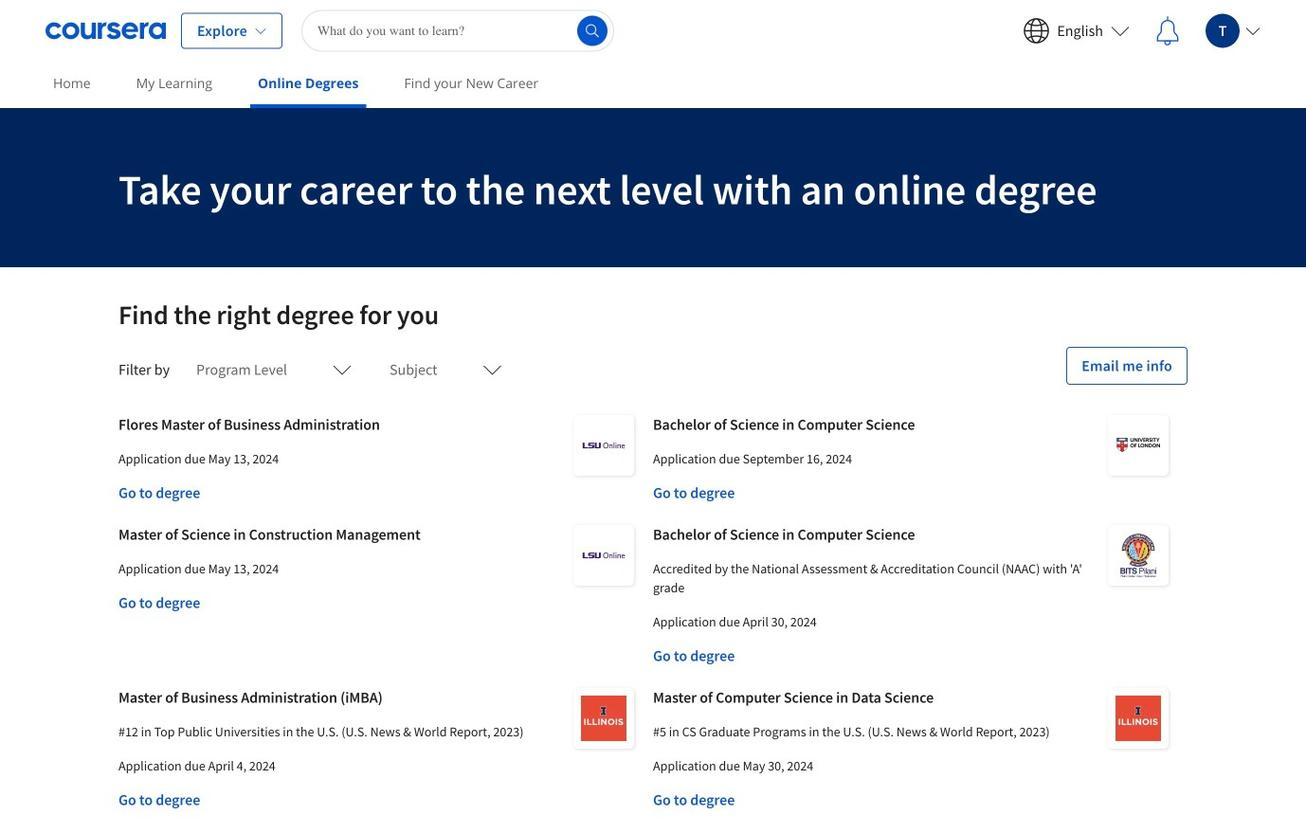 Task type: describe. For each thing, give the bounding box(es) containing it.
university of london image
[[1108, 415, 1169, 476]]

2 university of illinois at urbana-champaign image from the left
[[1108, 688, 1169, 749]]

1 louisiana state university image from the top
[[573, 415, 634, 476]]

coursera image
[[45, 16, 166, 46]]



Task type: locate. For each thing, give the bounding box(es) containing it.
university of illinois at urbana-champaign image
[[573, 688, 634, 749], [1108, 688, 1169, 749]]

1 vertical spatial louisiana state university image
[[573, 525, 634, 586]]

2 louisiana state university image from the top
[[573, 525, 634, 586]]

louisiana state university image
[[573, 415, 634, 476], [573, 525, 634, 586]]

1 horizontal spatial university of illinois at urbana-champaign image
[[1108, 688, 1169, 749]]

None search field
[[301, 10, 614, 52]]

1 university of illinois at urbana-champaign image from the left
[[573, 688, 634, 749]]

What do you want to learn? text field
[[301, 10, 614, 52]]

birla institute of technology & science, pilani image
[[1108, 525, 1169, 586]]

0 vertical spatial louisiana state university image
[[573, 415, 634, 476]]

0 horizontal spatial university of illinois at urbana-champaign image
[[573, 688, 634, 749]]



Task type: vqa. For each thing, say whether or not it's contained in the screenshot.
the bottommost to
no



